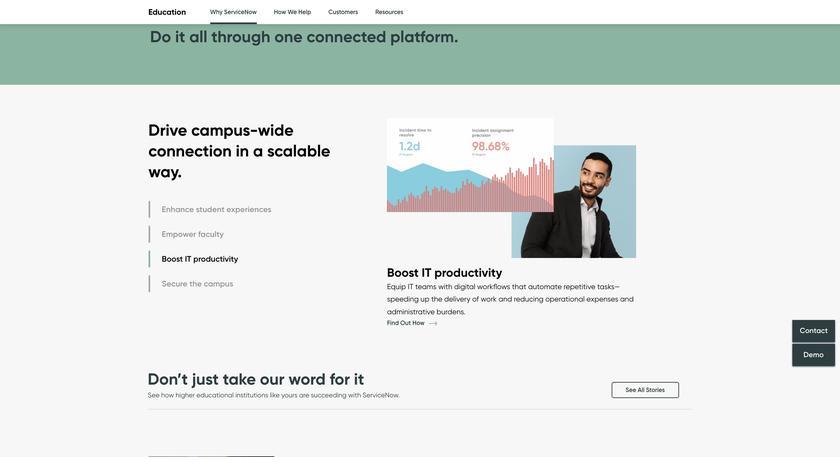Task type: vqa. For each thing, say whether or not it's contained in the screenshot.
Company
no



Task type: describe. For each thing, give the bounding box(es) containing it.
campus-
[[191, 120, 258, 140]]

the inside boost it productivity equip it teams with digital workflows that automate repetitive tasks— speeding up the delivery of work and reducing operational expenses and administrative burdens.
[[431, 295, 443, 304]]

drive campus-wide connection in a scalable way.
[[148, 120, 331, 182]]

of
[[472, 295, 479, 304]]

platform.
[[390, 27, 459, 47]]

faculty
[[198, 230, 224, 239]]

experiences
[[227, 205, 272, 214]]

tasks—
[[598, 282, 620, 291]]

with inside don't just take our word for it see how higher educational institutions like yours are succeeding with servicenow.
[[348, 392, 361, 400]]

boost it productivity link
[[148, 251, 273, 268]]

reducing
[[514, 295, 544, 304]]

enhance
[[162, 205, 194, 214]]

enhance student experiences link
[[148, 201, 273, 218]]

boost it productivity
[[162, 254, 238, 264]]

burdens.
[[437, 307, 466, 316]]

equip
[[387, 282, 406, 291]]

automate
[[528, 282, 562, 291]]

just
[[192, 369, 219, 389]]

help
[[298, 8, 311, 16]]

education
[[148, 7, 186, 17]]

expenses
[[587, 295, 619, 304]]

customers
[[329, 8, 358, 16]]

australian catholic university logo image
[[148, 457, 274, 458]]

operational
[[546, 295, 585, 304]]

for
[[330, 369, 350, 389]]

connected
[[307, 27, 386, 47]]

empower
[[162, 230, 196, 239]]

demo
[[804, 351, 824, 360]]

why servicenow link
[[210, 0, 257, 26]]

are
[[299, 392, 309, 400]]

digital
[[454, 282, 476, 291]]

way.
[[148, 162, 182, 182]]

how we help link
[[274, 0, 311, 24]]

how
[[161, 392, 174, 400]]

0 horizontal spatial it
[[175, 27, 185, 47]]

one
[[275, 27, 303, 47]]

enhance student experiences
[[162, 205, 272, 214]]

2 and from the left
[[620, 295, 634, 304]]

see all stories link
[[612, 383, 679, 399]]

it for boost it productivity
[[185, 254, 191, 264]]

servicenow
[[224, 8, 257, 16]]

see all stories
[[626, 387, 665, 394]]

yours
[[281, 392, 298, 400]]

young man looking toward a graph that depicts improvements in it incident resolution time. image
[[387, 112, 636, 265]]

find
[[387, 320, 399, 327]]

institutions
[[235, 392, 268, 400]]

secure
[[162, 279, 188, 289]]

wide
[[258, 120, 294, 140]]

see inside see all stories link
[[626, 387, 636, 394]]

campus
[[204, 279, 233, 289]]

do it all through one connected platform.
[[150, 27, 459, 47]]

contact
[[800, 327, 828, 336]]

in
[[236, 141, 249, 161]]

secure the campus
[[162, 279, 233, 289]]

scalable
[[267, 141, 331, 161]]

why servicenow
[[210, 8, 257, 16]]

boost for boost it productivity equip it teams with digital workflows that automate repetitive tasks— speeding up the delivery of work and reducing operational expenses and administrative burdens.
[[387, 265, 419, 280]]

1 horizontal spatial it
[[408, 282, 414, 291]]

do
[[150, 27, 171, 47]]

demo link
[[793, 344, 835, 366]]



Task type: locate. For each thing, give the bounding box(es) containing it.
boost up secure
[[162, 254, 183, 264]]

up
[[421, 295, 430, 304]]

0 vertical spatial it
[[175, 27, 185, 47]]

drive
[[148, 120, 187, 140]]

delivery
[[444, 295, 471, 304]]

see left how
[[148, 392, 160, 400]]

connection
[[148, 141, 232, 161]]

0 horizontal spatial boost
[[162, 254, 183, 264]]

see inside don't just take our word for it see how higher educational institutions like yours are succeeding with servicenow.
[[148, 392, 160, 400]]

resources link
[[375, 0, 404, 24]]

1 vertical spatial with
[[348, 392, 361, 400]]

productivity up digital
[[435, 265, 502, 280]]

it right for
[[354, 369, 364, 389]]

find out how link
[[387, 320, 447, 327]]

0 horizontal spatial see
[[148, 392, 160, 400]]

stories
[[646, 387, 665, 394]]

repetitive
[[564, 282, 596, 291]]

productivity inside boost it productivity link
[[193, 254, 238, 264]]

through
[[211, 27, 270, 47]]

1 vertical spatial the
[[431, 295, 443, 304]]

boost inside boost it productivity link
[[162, 254, 183, 264]]

1 vertical spatial it
[[354, 369, 364, 389]]

find out how
[[387, 320, 426, 327]]

boost it productivity equip it teams with digital workflows that automate repetitive tasks— speeding up the delivery of work and reducing operational expenses and administrative burdens.
[[387, 265, 634, 316]]

servicenow.
[[363, 392, 400, 400]]

it
[[175, 27, 185, 47], [354, 369, 364, 389]]

boost
[[162, 254, 183, 264], [387, 265, 419, 280]]

it up teams
[[422, 265, 432, 280]]

why
[[210, 8, 223, 16]]

0 vertical spatial how
[[274, 8, 286, 16]]

see left all
[[626, 387, 636, 394]]

how
[[274, 8, 286, 16], [413, 320, 425, 327]]

student
[[196, 205, 225, 214]]

0 horizontal spatial it
[[185, 254, 191, 264]]

productivity
[[193, 254, 238, 264], [435, 265, 502, 280]]

that
[[512, 282, 527, 291]]

1 horizontal spatial the
[[431, 295, 443, 304]]

with down for
[[348, 392, 361, 400]]

0 horizontal spatial productivity
[[193, 254, 238, 264]]

empower faculty
[[162, 230, 224, 239]]

it inside don't just take our word for it see how higher educational institutions like yours are succeeding with servicenow.
[[354, 369, 364, 389]]

work
[[481, 295, 497, 304]]

productivity inside boost it productivity equip it teams with digital workflows that automate repetitive tasks— speeding up the delivery of work and reducing operational expenses and administrative burdens.
[[435, 265, 502, 280]]

all
[[189, 27, 207, 47]]

speeding
[[387, 295, 419, 304]]

0 horizontal spatial with
[[348, 392, 361, 400]]

0 horizontal spatial how
[[274, 8, 286, 16]]

productivity up campus
[[193, 254, 238, 264]]

secure the campus link
[[148, 276, 273, 292]]

how right out
[[413, 320, 425, 327]]

administrative
[[387, 307, 435, 316]]

it left all
[[175, 27, 185, 47]]

0 vertical spatial the
[[190, 279, 202, 289]]

productivity for boost it productivity
[[193, 254, 238, 264]]

it for boost it productivity equip it teams with digital workflows that automate repetitive tasks— speeding up the delivery of work and reducing operational expenses and administrative burdens.
[[422, 265, 432, 280]]

1 horizontal spatial productivity
[[435, 265, 502, 280]]

the
[[190, 279, 202, 289], [431, 295, 443, 304]]

educational
[[197, 392, 234, 400]]

customers link
[[329, 0, 358, 24]]

0 vertical spatial productivity
[[193, 254, 238, 264]]

don't
[[148, 369, 188, 389]]

0 horizontal spatial and
[[499, 295, 512, 304]]

with up the delivery
[[438, 282, 453, 291]]

it down empower faculty
[[185, 254, 191, 264]]

boost for boost it productivity
[[162, 254, 183, 264]]

2 horizontal spatial it
[[422, 265, 432, 280]]

how we help
[[274, 8, 311, 16]]

the right secure
[[190, 279, 202, 289]]

a
[[253, 141, 263, 161]]

the right up
[[431, 295, 443, 304]]

take
[[223, 369, 256, 389]]

0 vertical spatial boost
[[162, 254, 183, 264]]

1 horizontal spatial with
[[438, 282, 453, 291]]

workflows
[[477, 282, 510, 291]]

with
[[438, 282, 453, 291], [348, 392, 361, 400]]

see
[[626, 387, 636, 394], [148, 392, 160, 400]]

higher
[[176, 392, 195, 400]]

1 vertical spatial boost
[[387, 265, 419, 280]]

2 vertical spatial it
[[408, 282, 414, 291]]

1 horizontal spatial and
[[620, 295, 634, 304]]

word
[[289, 369, 326, 389]]

contact link
[[793, 320, 835, 342]]

0 horizontal spatial the
[[190, 279, 202, 289]]

how left we
[[274, 8, 286, 16]]

1 horizontal spatial boost
[[387, 265, 419, 280]]

empower faculty link
[[148, 226, 273, 243]]

and right work
[[499, 295, 512, 304]]

our
[[260, 369, 285, 389]]

don't just take our word for it see how higher educational institutions like yours are succeeding with servicenow.
[[148, 369, 400, 400]]

like
[[270, 392, 280, 400]]

with inside boost it productivity equip it teams with digital workflows that automate repetitive tasks— speeding up the delivery of work and reducing operational expenses and administrative burdens.
[[438, 282, 453, 291]]

1 vertical spatial it
[[422, 265, 432, 280]]

0 vertical spatial with
[[438, 282, 453, 291]]

and right the expenses
[[620, 295, 634, 304]]

all
[[638, 387, 645, 394]]

succeeding
[[311, 392, 347, 400]]

boost up equip
[[387, 265, 419, 280]]

we
[[288, 8, 297, 16]]

it right equip
[[408, 282, 414, 291]]

boost inside boost it productivity equip it teams with digital workflows that automate repetitive tasks— speeding up the delivery of work and reducing operational expenses and administrative burdens.
[[387, 265, 419, 280]]

resources
[[375, 8, 404, 16]]

it
[[185, 254, 191, 264], [422, 265, 432, 280], [408, 282, 414, 291]]

teams
[[415, 282, 437, 291]]

out
[[400, 320, 411, 327]]

productivity for boost it productivity equip it teams with digital workflows that automate repetitive tasks— speeding up the delivery of work and reducing operational expenses and administrative burdens.
[[435, 265, 502, 280]]

and
[[499, 295, 512, 304], [620, 295, 634, 304]]

0 vertical spatial it
[[185, 254, 191, 264]]

1 vertical spatial how
[[413, 320, 425, 327]]

1 horizontal spatial it
[[354, 369, 364, 389]]

1 horizontal spatial see
[[626, 387, 636, 394]]

1 and from the left
[[499, 295, 512, 304]]

1 horizontal spatial how
[[413, 320, 425, 327]]

1 vertical spatial productivity
[[435, 265, 502, 280]]



